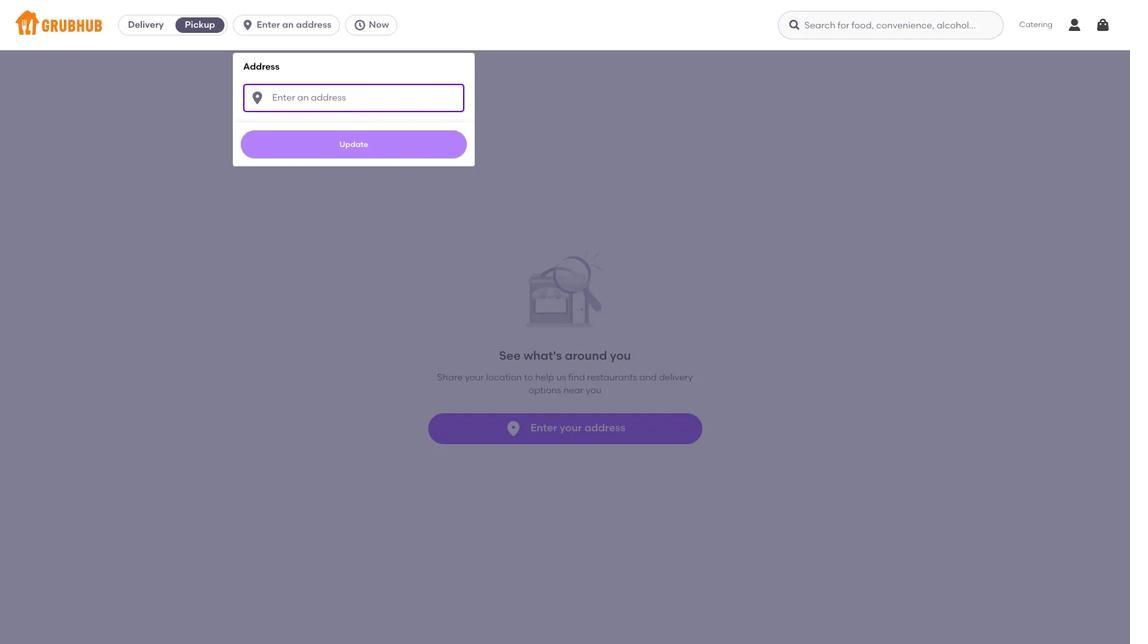 Task type: vqa. For each thing, say whether or not it's contained in the screenshot.
$2.49 delivery corresponding to Zankou Chicken
no



Task type: describe. For each thing, give the bounding box(es) containing it.
to
[[524, 372, 533, 383]]

svg image for enter an address
[[241, 19, 254, 32]]

you inside share your location to help us find restaurants and delivery options near you
[[586, 385, 601, 396]]

main navigation navigation
[[0, 0, 1130, 644]]

what's
[[524, 348, 562, 363]]

enter your address
[[530, 422, 625, 434]]

1 horizontal spatial you
[[610, 348, 631, 363]]

an
[[282, 19, 294, 30]]

1 vertical spatial svg image
[[250, 90, 265, 106]]

address for enter your address
[[584, 422, 625, 434]]

options
[[529, 385, 561, 396]]

update
[[339, 140, 368, 149]]

pickup
[[185, 19, 215, 30]]

delivery button
[[119, 15, 173, 35]]

address
[[243, 61, 279, 72]]

1 horizontal spatial svg image
[[788, 19, 801, 32]]

your for share
[[465, 372, 484, 383]]

enter your address button
[[428, 413, 702, 444]]

near
[[563, 385, 584, 396]]

position icon image
[[505, 420, 523, 438]]

catering
[[1019, 20, 1053, 29]]

pickup button
[[173, 15, 227, 35]]

now
[[369, 19, 389, 30]]

see
[[499, 348, 521, 363]]

share your location to help us find restaurants and delivery options near you
[[437, 372, 693, 396]]

enter for enter an address
[[257, 19, 280, 30]]



Task type: locate. For each thing, give the bounding box(es) containing it.
delivery
[[659, 372, 693, 383]]

0 vertical spatial svg image
[[788, 19, 801, 32]]

restaurants
[[587, 372, 637, 383]]

1 horizontal spatial your
[[560, 422, 582, 434]]

enter for enter your address
[[530, 422, 557, 434]]

enter inside enter an address button
[[257, 19, 280, 30]]

1 horizontal spatial address
[[584, 422, 625, 434]]

Enter an address search field
[[243, 84, 464, 112]]

share
[[437, 372, 463, 383]]

0 vertical spatial you
[[610, 348, 631, 363]]

us
[[556, 372, 566, 383]]

2 horizontal spatial svg image
[[1095, 17, 1111, 33]]

0 horizontal spatial address
[[296, 19, 331, 30]]

address down restaurants at the bottom right
[[584, 422, 625, 434]]

address inside button
[[296, 19, 331, 30]]

your inside button
[[560, 422, 582, 434]]

0 horizontal spatial you
[[586, 385, 601, 396]]

now button
[[345, 15, 403, 35]]

your right share
[[465, 372, 484, 383]]

0 horizontal spatial svg image
[[250, 90, 265, 106]]

update button
[[241, 130, 467, 158]]

0 horizontal spatial enter
[[257, 19, 280, 30]]

1 horizontal spatial svg image
[[353, 19, 366, 32]]

your for enter
[[560, 422, 582, 434]]

address
[[296, 19, 331, 30], [584, 422, 625, 434]]

1 vertical spatial you
[[586, 385, 601, 396]]

0 vertical spatial address
[[296, 19, 331, 30]]

help
[[535, 372, 554, 383]]

0 vertical spatial your
[[465, 372, 484, 383]]

delivery
[[128, 19, 164, 30]]

enter left the an
[[257, 19, 280, 30]]

enter right position icon
[[530, 422, 557, 434]]

address inside button
[[584, 422, 625, 434]]

1 vertical spatial address
[[584, 422, 625, 434]]

svg image inside enter an address button
[[241, 19, 254, 32]]

1 vertical spatial enter
[[530, 422, 557, 434]]

see what's around you
[[499, 348, 631, 363]]

0 vertical spatial enter
[[257, 19, 280, 30]]

address right the an
[[296, 19, 331, 30]]

enter inside enter your address button
[[530, 422, 557, 434]]

svg image
[[1095, 17, 1111, 33], [241, 19, 254, 32], [353, 19, 366, 32]]

0 horizontal spatial your
[[465, 372, 484, 383]]

svg image
[[788, 19, 801, 32], [250, 90, 265, 106]]

0 horizontal spatial svg image
[[241, 19, 254, 32]]

you up restaurants at the bottom right
[[610, 348, 631, 363]]

you
[[610, 348, 631, 363], [586, 385, 601, 396]]

1 horizontal spatial enter
[[530, 422, 557, 434]]

your
[[465, 372, 484, 383], [560, 422, 582, 434]]

around
[[565, 348, 607, 363]]

you right near at the bottom
[[586, 385, 601, 396]]

and
[[639, 372, 657, 383]]

enter an address
[[257, 19, 331, 30]]

1 vertical spatial your
[[560, 422, 582, 434]]

enter an address button
[[233, 15, 345, 35]]

location
[[486, 372, 522, 383]]

svg image inside 'now' button
[[353, 19, 366, 32]]

address for enter an address
[[296, 19, 331, 30]]

svg image for now
[[353, 19, 366, 32]]

your down near at the bottom
[[560, 422, 582, 434]]

your inside share your location to help us find restaurants and delivery options near you
[[465, 372, 484, 383]]

catering button
[[1010, 11, 1062, 40]]

find
[[568, 372, 585, 383]]

enter
[[257, 19, 280, 30], [530, 422, 557, 434]]



